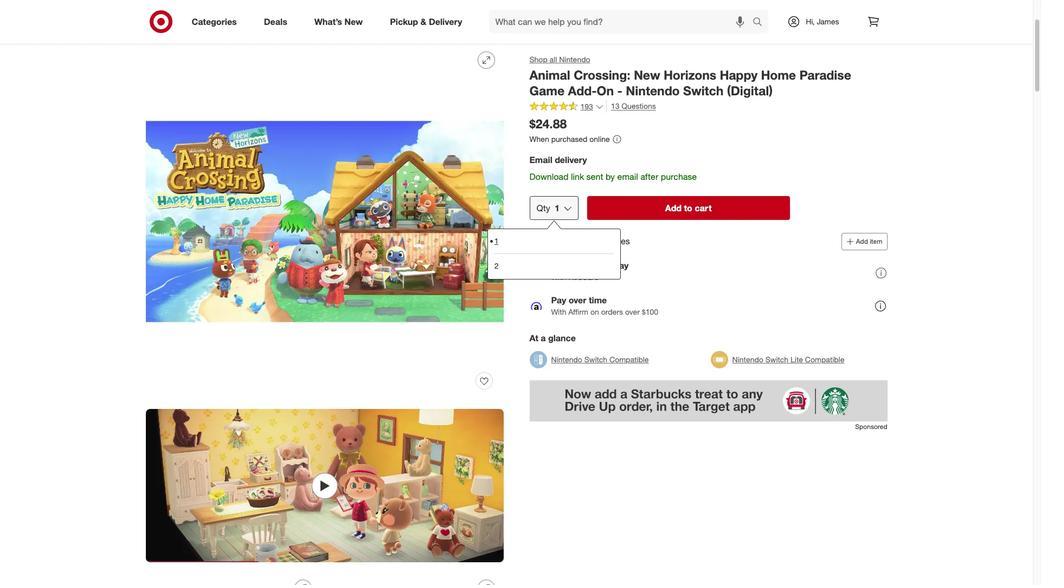 Task type: vqa. For each thing, say whether or not it's contained in the screenshot.
Eligible
yes



Task type: locate. For each thing, give the bounding box(es) containing it.
advertisement region
[[137, 0, 897, 10], [530, 381, 888, 422]]

2 horizontal spatial /
[[284, 22, 287, 31]]

nintendo
[[226, 22, 257, 31], [289, 22, 320, 31], [559, 55, 591, 64], [626, 83, 680, 98], [552, 355, 583, 364], [733, 355, 764, 364]]

1 horizontal spatial 1
[[555, 203, 560, 214]]

questions
[[622, 102, 656, 111]]

over
[[569, 295, 587, 306], [626, 308, 640, 317]]

/ right nintendo switch link
[[284, 22, 287, 31]]

1 with from the top
[[552, 273, 567, 282]]

with
[[552, 273, 567, 282], [552, 308, 567, 317]]

every
[[589, 261, 612, 271]]

2 with from the top
[[552, 308, 567, 317]]

0 horizontal spatial new
[[345, 16, 363, 27]]

online
[[590, 135, 610, 144]]

email
[[530, 155, 553, 165]]

item
[[870, 237, 883, 246]]

2 games from the left
[[347, 22, 372, 31]]

purchased
[[552, 135, 588, 144]]

2 compatible from the left
[[806, 355, 845, 364]]

/
[[169, 22, 171, 31], [221, 22, 224, 31], [284, 22, 287, 31]]

0 horizontal spatial games
[[195, 22, 219, 31]]

compatible
[[610, 355, 649, 364], [806, 355, 845, 364]]

add left to
[[666, 203, 682, 214]]

add
[[666, 203, 682, 214], [857, 237, 869, 246]]

a
[[541, 333, 546, 344]]

nintendo switch lite compatible button
[[711, 348, 845, 372]]

shop all nintendo animal crossing: new horizons happy home paradise game add-on - nintendo switch (digital)
[[530, 55, 852, 98]]

1 horizontal spatial compatible
[[806, 355, 845, 364]]

games right video
[[195, 22, 219, 31]]

eligible
[[552, 236, 579, 247]]

0 vertical spatial add
[[666, 203, 682, 214]]

pay
[[552, 295, 567, 306]]

1 up 2
[[495, 237, 499, 246]]

email delivery
[[530, 155, 587, 165]]

1 horizontal spatial add
[[857, 237, 869, 246]]

1 horizontal spatial new
[[634, 67, 661, 82]]

game
[[530, 83, 565, 98]]

target
[[146, 22, 166, 31]]

email
[[618, 171, 638, 182]]

on
[[597, 83, 614, 98]]

1 games from the left
[[195, 22, 219, 31]]

1 vertical spatial over
[[626, 308, 640, 317]]

-
[[618, 83, 623, 98]]

animal crossing: new horizons happy home paradise game add-on - nintendo switch (digital), 4 of 9 image
[[329, 572, 504, 586]]

new up questions at the right
[[634, 67, 661, 82]]

add to cart button
[[587, 196, 790, 220]]

new inside the shop all nintendo animal crossing: new horizons happy home paradise game add-on - nintendo switch (digital)
[[634, 67, 661, 82]]

delivery
[[555, 155, 587, 165]]

0 horizontal spatial /
[[169, 22, 171, 31]]

home
[[762, 67, 797, 82]]

add for add to cart
[[666, 203, 682, 214]]

qty 1
[[537, 203, 560, 214]]

after
[[641, 171, 659, 182]]

1 right qty
[[555, 203, 560, 214]]

compatible right lite
[[806, 355, 845, 364]]

search button
[[748, 10, 774, 36]]

/ left video
[[169, 22, 171, 31]]

1 link
[[495, 229, 614, 254]]

games right what's
[[347, 22, 372, 31]]

to
[[684, 203, 693, 214]]

/ right video games link
[[221, 22, 224, 31]]

nintendo switch lite compatible
[[733, 355, 845, 364]]

0 horizontal spatial over
[[569, 295, 587, 306]]

0 vertical spatial advertisement region
[[137, 0, 897, 10]]

add left item
[[857, 237, 869, 246]]

pay over time with affirm on orders over $100
[[552, 295, 659, 317]]

0 horizontal spatial compatible
[[610, 355, 649, 364]]

0 vertical spatial over
[[569, 295, 587, 306]]

games
[[195, 22, 219, 31], [347, 22, 372, 31]]

compatible down orders
[[610, 355, 649, 364]]

2 / from the left
[[221, 22, 224, 31]]

on
[[591, 308, 599, 317]]

1 horizontal spatial games
[[347, 22, 372, 31]]

3 / from the left
[[284, 22, 287, 31]]

video games link
[[173, 22, 219, 31]]

new
[[345, 16, 363, 27], [634, 67, 661, 82]]

1 horizontal spatial /
[[221, 22, 224, 31]]

1 horizontal spatial over
[[626, 308, 640, 317]]

1 vertical spatial with
[[552, 308, 567, 317]]

james
[[817, 17, 840, 26]]

nintendo left lite
[[733, 355, 764, 364]]

with down pay
[[552, 308, 567, 317]]

13 questions
[[611, 102, 656, 111]]

1 vertical spatial add
[[857, 237, 869, 246]]

new right what's
[[345, 16, 363, 27]]

over up the affirm
[[569, 295, 587, 306]]

at
[[530, 333, 539, 344]]

switch
[[259, 22, 282, 31], [322, 22, 345, 31], [684, 83, 724, 98], [585, 355, 608, 364], [766, 355, 789, 364]]

0 horizontal spatial 1
[[495, 237, 499, 246]]

sponsored
[[856, 423, 888, 431]]

1 vertical spatial new
[[634, 67, 661, 82]]

save
[[552, 261, 571, 271]]

1
[[555, 203, 560, 214], [495, 237, 499, 246]]

0 vertical spatial 1
[[555, 203, 560, 214]]

hi, james
[[806, 17, 840, 26]]

delivery
[[429, 16, 463, 27]]

0 vertical spatial with
[[552, 273, 567, 282]]

when
[[530, 135, 550, 144]]

0 horizontal spatial add
[[666, 203, 682, 214]]

over left $100
[[626, 308, 640, 317]]

video
[[173, 22, 193, 31]]

target link
[[146, 22, 166, 31]]

for
[[582, 236, 592, 247]]

with down save
[[552, 273, 567, 282]]

animal crossing: new horizons happy home paradise game add-on - nintendo switch (digital), 3 of 9 image
[[146, 572, 320, 586]]



Task type: describe. For each thing, give the bounding box(es) containing it.
0 vertical spatial new
[[345, 16, 363, 27]]

paradise
[[800, 67, 852, 82]]

search
[[748, 17, 774, 28]]

redcard
[[569, 273, 599, 282]]

pickup & delivery link
[[381, 10, 476, 34]]

categories link
[[183, 10, 251, 34]]

add for add item
[[857, 237, 869, 246]]

hi,
[[806, 17, 815, 26]]

all
[[550, 55, 557, 64]]

1 compatible from the left
[[610, 355, 649, 364]]

horizons
[[664, 67, 717, 82]]

193
[[581, 102, 594, 111]]

by
[[606, 171, 615, 182]]

nintendo switch games link
[[289, 22, 372, 31]]

what's new
[[315, 16, 363, 27]]

1 2
[[495, 237, 499, 271]]

registries
[[595, 236, 630, 247]]

save 5% every day with redcard
[[552, 261, 629, 282]]

pickup & delivery
[[390, 16, 463, 27]]

image gallery element
[[146, 43, 504, 586]]

categories
[[192, 16, 237, 27]]

2 link
[[495, 254, 614, 278]]

download
[[530, 171, 569, 182]]

when purchased online
[[530, 135, 610, 144]]

nintendo switch compatible
[[552, 355, 649, 364]]

animal crossing: new horizons happy home paradise game add-on - nintendo switch (digital), 1 of 9 image
[[146, 43, 504, 401]]

add item button
[[842, 233, 888, 251]]

add to cart
[[666, 203, 712, 214]]

shop
[[530, 55, 548, 64]]

nintendo up questions at the right
[[626, 83, 680, 98]]

crossing:
[[574, 67, 631, 82]]

nintendo down glance
[[552, 355, 583, 364]]

orders
[[602, 308, 623, 317]]

What can we help you find? suggestions appear below search field
[[489, 10, 756, 34]]

nintendo right all
[[559, 55, 591, 64]]

eligible for registries
[[552, 236, 630, 247]]

time
[[589, 295, 607, 306]]

download link sent by email after purchase
[[530, 171, 697, 182]]

deals
[[264, 16, 287, 27]]

animal crossing: new horizons happy home paradise game add-on - nintendo switch (digital), 2 of 9, play video image
[[146, 410, 504, 563]]

pickup
[[390, 16, 418, 27]]

target / video games / nintendo switch / nintendo switch games
[[146, 22, 372, 31]]

nintendo switch compatible button
[[530, 348, 649, 372]]

deals link
[[255, 10, 301, 34]]

$100
[[642, 308, 659, 317]]

sent
[[587, 171, 604, 182]]

happy
[[720, 67, 758, 82]]

nintendo right deals
[[289, 22, 320, 31]]

what's
[[315, 16, 342, 27]]

nintendo left deals
[[226, 22, 257, 31]]

with inside pay over time with affirm on orders over $100
[[552, 308, 567, 317]]

5%
[[574, 261, 587, 271]]

glance
[[548, 333, 576, 344]]

1 vertical spatial 1
[[495, 237, 499, 246]]

2
[[495, 261, 499, 271]]

cart
[[695, 203, 712, 214]]

link
[[571, 171, 584, 182]]

(digital)
[[728, 83, 773, 98]]

switch inside the shop all nintendo animal crossing: new horizons happy home paradise game add-on - nintendo switch (digital)
[[684, 83, 724, 98]]

1 / from the left
[[169, 22, 171, 31]]

affirm
[[569, 308, 589, 317]]

193 link
[[530, 101, 604, 114]]

add-
[[568, 83, 597, 98]]

add item
[[857, 237, 883, 246]]

animal
[[530, 67, 571, 82]]

13 questions link
[[607, 101, 656, 113]]

13
[[611, 102, 620, 111]]

what's new link
[[305, 10, 377, 34]]

purchase
[[661, 171, 697, 182]]

qty
[[537, 203, 551, 214]]

at a glance
[[530, 333, 576, 344]]

day
[[614, 261, 629, 271]]

nintendo switch link
[[226, 22, 282, 31]]

&
[[421, 16, 427, 27]]

with inside save 5% every day with redcard
[[552, 273, 567, 282]]

1 vertical spatial advertisement region
[[530, 381, 888, 422]]

lite
[[791, 355, 804, 364]]

$24.88
[[530, 116, 567, 131]]



